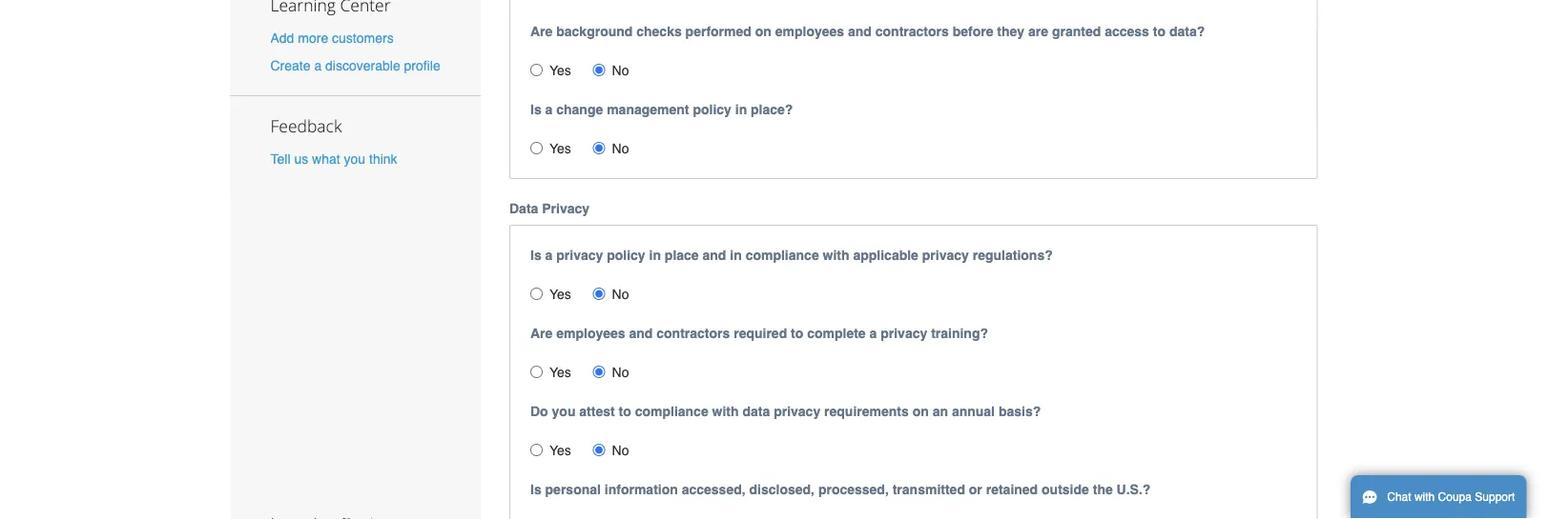 Task type: describe. For each thing, give the bounding box(es) containing it.
processed,
[[818, 483, 889, 498]]

0 vertical spatial compliance
[[746, 248, 819, 263]]

add
[[270, 30, 294, 45]]

create
[[270, 58, 311, 73]]

access
[[1105, 24, 1149, 39]]

are employees and contractors required to complete a privacy training?
[[530, 326, 988, 342]]

profile
[[404, 58, 440, 73]]

basis?
[[999, 405, 1041, 420]]

transmitted
[[893, 483, 965, 498]]

discoverable
[[325, 58, 400, 73]]

a right complete
[[870, 326, 877, 342]]

they
[[997, 24, 1025, 39]]

u.s.?
[[1117, 483, 1151, 498]]

or
[[969, 483, 982, 498]]

are background checks performed on employees and contractors before they are granted access to data?
[[530, 24, 1205, 39]]

is for is a privacy policy in place and in compliance with applicable privacy regulations?
[[530, 248, 542, 263]]

yes for do you attest to compliance with data privacy requirements on an annual basis?
[[549, 444, 571, 459]]

privacy right 'applicable'
[[922, 248, 969, 263]]

before
[[953, 24, 993, 39]]

are for are background checks performed on employees and contractors before they are granted access to data?
[[530, 24, 553, 39]]

management
[[607, 102, 689, 117]]

coupa
[[1438, 491, 1472, 505]]

create a discoverable profile
[[270, 58, 440, 73]]

chat
[[1387, 491, 1411, 505]]

retained
[[986, 483, 1038, 498]]

is personal information accessed, disclosed, processed, transmitted or retained outside the u.s.?
[[530, 483, 1151, 498]]

yes for are background checks performed on employees and contractors before they are granted access to data?
[[549, 63, 571, 78]]

0 horizontal spatial and
[[629, 326, 653, 342]]

more
[[298, 30, 328, 45]]

with inside button
[[1415, 491, 1435, 505]]

2 vertical spatial to
[[619, 405, 631, 420]]

do you attest to compliance with data privacy requirements on an annual basis?
[[530, 405, 1041, 420]]

0 horizontal spatial policy
[[607, 248, 645, 263]]

is for is personal information accessed, disclosed, processed, transmitted or retained outside the u.s.?
[[530, 483, 542, 498]]

are for are employees and contractors required to complete a privacy training?
[[530, 326, 553, 342]]

data privacy
[[509, 201, 590, 217]]

change
[[556, 102, 603, 117]]

required
[[734, 326, 787, 342]]

data
[[743, 405, 770, 420]]

privacy right data
[[774, 405, 821, 420]]

data
[[509, 201, 538, 217]]

add more customers link
[[270, 30, 394, 45]]

is a privacy policy in place and in compliance with applicable privacy regulations?
[[530, 248, 1053, 263]]

and for place
[[703, 248, 726, 263]]

no for checks
[[612, 63, 629, 78]]

privacy left training?
[[881, 326, 927, 342]]

think
[[369, 151, 397, 167]]

a for discoverable
[[314, 58, 322, 73]]

a for change
[[545, 102, 553, 117]]

yes for is a privacy policy in place and in compliance with applicable privacy regulations?
[[549, 287, 571, 302]]

no for privacy
[[612, 287, 629, 302]]

chat with coupa support
[[1387, 491, 1515, 505]]

a for privacy
[[545, 248, 553, 263]]

us
[[294, 151, 308, 167]]

1 vertical spatial employees
[[556, 326, 625, 342]]

privacy down privacy on the top left of the page
[[556, 248, 603, 263]]

is a change management policy in place?
[[530, 102, 793, 117]]

0 vertical spatial on
[[755, 24, 772, 39]]



Task type: locate. For each thing, give the bounding box(es) containing it.
0 horizontal spatial to
[[619, 405, 631, 420]]

a right create
[[314, 58, 322, 73]]

applicable
[[853, 248, 919, 263]]

a down data privacy
[[545, 248, 553, 263]]

2 is from the top
[[530, 248, 542, 263]]

1 horizontal spatial you
[[552, 405, 576, 420]]

1 vertical spatial and
[[703, 248, 726, 263]]

1 vertical spatial contractors
[[657, 326, 730, 342]]

are up the do
[[530, 326, 553, 342]]

3 yes from the top
[[549, 287, 571, 302]]

tell
[[270, 151, 290, 167]]

None radio
[[530, 64, 543, 76], [593, 64, 605, 76], [530, 288, 543, 301], [593, 288, 605, 301], [593, 366, 605, 379], [530, 64, 543, 76], [593, 64, 605, 76], [530, 288, 543, 301], [593, 288, 605, 301], [593, 366, 605, 379]]

in left place
[[649, 248, 661, 263]]

0 vertical spatial to
[[1153, 24, 1166, 39]]

4 no from the top
[[612, 365, 629, 381]]

1 vertical spatial with
[[712, 405, 739, 420]]

2 horizontal spatial and
[[848, 24, 872, 39]]

is left change
[[530, 102, 542, 117]]

granted
[[1052, 24, 1101, 39]]

is for is a change management policy in place?
[[530, 102, 542, 117]]

0 horizontal spatial on
[[755, 24, 772, 39]]

performed
[[685, 24, 752, 39]]

to left 'data?'
[[1153, 24, 1166, 39]]

0 vertical spatial contractors
[[875, 24, 949, 39]]

0 horizontal spatial with
[[712, 405, 739, 420]]

1 no from the top
[[612, 63, 629, 78]]

contractors left before
[[875, 24, 949, 39]]

1 vertical spatial compliance
[[635, 405, 708, 420]]

privacy
[[542, 201, 590, 217]]

chat with coupa support button
[[1351, 476, 1527, 520]]

create a discoverable profile link
[[270, 58, 440, 73]]

support
[[1475, 491, 1515, 505]]

an
[[933, 405, 948, 420]]

you right 'what'
[[344, 151, 365, 167]]

1 horizontal spatial on
[[913, 405, 929, 420]]

privacy
[[556, 248, 603, 263], [922, 248, 969, 263], [881, 326, 927, 342], [774, 405, 821, 420]]

is down data
[[530, 248, 542, 263]]

2 yes from the top
[[549, 141, 571, 157]]

place
[[665, 248, 699, 263]]

3 no from the top
[[612, 287, 629, 302]]

contractors
[[875, 24, 949, 39], [657, 326, 730, 342]]

policy
[[693, 102, 731, 117], [607, 248, 645, 263]]

a left change
[[545, 102, 553, 117]]

1 vertical spatial is
[[530, 248, 542, 263]]

contractors left required
[[657, 326, 730, 342]]

1 are from the top
[[530, 24, 553, 39]]

tell us what you think button
[[270, 150, 397, 169]]

with left data
[[712, 405, 739, 420]]

1 vertical spatial you
[[552, 405, 576, 420]]

you
[[344, 151, 365, 167], [552, 405, 576, 420]]

you right the do
[[552, 405, 576, 420]]

0 vertical spatial with
[[823, 248, 849, 263]]

are
[[530, 24, 553, 39], [530, 326, 553, 342]]

1 yes from the top
[[549, 63, 571, 78]]

compliance
[[746, 248, 819, 263], [635, 405, 708, 420]]

requirements
[[824, 405, 909, 420]]

yes
[[549, 63, 571, 78], [549, 141, 571, 157], [549, 287, 571, 302], [549, 365, 571, 381], [549, 444, 571, 459]]

and for employees
[[848, 24, 872, 39]]

policy left place
[[607, 248, 645, 263]]

0 horizontal spatial employees
[[556, 326, 625, 342]]

0 vertical spatial and
[[848, 24, 872, 39]]

complete
[[807, 326, 866, 342]]

compliance up required
[[746, 248, 819, 263]]

disclosed,
[[749, 483, 815, 498]]

customers
[[332, 30, 394, 45]]

1 horizontal spatial and
[[703, 248, 726, 263]]

what
[[312, 151, 340, 167]]

no for and
[[612, 365, 629, 381]]

no for attest
[[612, 444, 629, 459]]

1 vertical spatial policy
[[607, 248, 645, 263]]

checks
[[636, 24, 682, 39]]

1 vertical spatial to
[[791, 326, 803, 342]]

to right required
[[791, 326, 803, 342]]

employees up attest
[[556, 326, 625, 342]]

0 vertical spatial you
[[344, 151, 365, 167]]

yes for are employees and contractors required to complete a privacy training?
[[549, 365, 571, 381]]

regulations?
[[973, 248, 1053, 263]]

information
[[605, 483, 678, 498]]

1 horizontal spatial employees
[[775, 24, 844, 39]]

annual
[[952, 405, 995, 420]]

2 horizontal spatial with
[[1415, 491, 1435, 505]]

1 horizontal spatial contractors
[[875, 24, 949, 39]]

in
[[735, 102, 747, 117], [649, 248, 661, 263], [730, 248, 742, 263]]

1 vertical spatial are
[[530, 326, 553, 342]]

add more customers
[[270, 30, 394, 45]]

2 vertical spatial is
[[530, 483, 542, 498]]

to
[[1153, 24, 1166, 39], [791, 326, 803, 342], [619, 405, 631, 420]]

1 vertical spatial on
[[913, 405, 929, 420]]

you inside button
[[344, 151, 365, 167]]

data?
[[1169, 24, 1205, 39]]

in right place
[[730, 248, 742, 263]]

1 is from the top
[[530, 102, 542, 117]]

0 horizontal spatial contractors
[[657, 326, 730, 342]]

do
[[530, 405, 548, 420]]

1 horizontal spatial policy
[[693, 102, 731, 117]]

no
[[612, 63, 629, 78], [612, 141, 629, 157], [612, 287, 629, 302], [612, 365, 629, 381], [612, 444, 629, 459]]

and
[[848, 24, 872, 39], [703, 248, 726, 263], [629, 326, 653, 342]]

feedback
[[270, 115, 342, 137]]

no for change
[[612, 141, 629, 157]]

tell us what you think
[[270, 151, 397, 167]]

2 horizontal spatial to
[[1153, 24, 1166, 39]]

0 horizontal spatial compliance
[[635, 405, 708, 420]]

are left background at top
[[530, 24, 553, 39]]

policy left place?
[[693, 102, 731, 117]]

0 vertical spatial is
[[530, 102, 542, 117]]

compliance right attest
[[635, 405, 708, 420]]

personal
[[545, 483, 601, 498]]

background
[[556, 24, 633, 39]]

2 vertical spatial with
[[1415, 491, 1435, 505]]

5 no from the top
[[612, 444, 629, 459]]

with
[[823, 248, 849, 263], [712, 405, 739, 420], [1415, 491, 1435, 505]]

1 horizontal spatial with
[[823, 248, 849, 263]]

employees up place?
[[775, 24, 844, 39]]

employees
[[775, 24, 844, 39], [556, 326, 625, 342]]

with left 'applicable'
[[823, 248, 849, 263]]

place?
[[751, 102, 793, 117]]

0 vertical spatial employees
[[775, 24, 844, 39]]

4 yes from the top
[[549, 365, 571, 381]]

training?
[[931, 326, 988, 342]]

2 vertical spatial and
[[629, 326, 653, 342]]

1 horizontal spatial compliance
[[746, 248, 819, 263]]

2 no from the top
[[612, 141, 629, 157]]

1 horizontal spatial to
[[791, 326, 803, 342]]

on
[[755, 24, 772, 39], [913, 405, 929, 420]]

accessed,
[[682, 483, 746, 498]]

with right chat
[[1415, 491, 1435, 505]]

0 vertical spatial are
[[530, 24, 553, 39]]

yes for is a change management policy in place?
[[549, 141, 571, 157]]

on left an
[[913, 405, 929, 420]]

is left personal
[[530, 483, 542, 498]]

0 horizontal spatial you
[[344, 151, 365, 167]]

3 is from the top
[[530, 483, 542, 498]]

outside
[[1042, 483, 1089, 498]]

to right attest
[[619, 405, 631, 420]]

attest
[[579, 405, 615, 420]]

5 yes from the top
[[549, 444, 571, 459]]

are
[[1028, 24, 1048, 39]]

in left place?
[[735, 102, 747, 117]]

a
[[314, 58, 322, 73], [545, 102, 553, 117], [545, 248, 553, 263], [870, 326, 877, 342]]

on right performed
[[755, 24, 772, 39]]

0 vertical spatial policy
[[693, 102, 731, 117]]

2 are from the top
[[530, 326, 553, 342]]

is
[[530, 102, 542, 117], [530, 248, 542, 263], [530, 483, 542, 498]]

the
[[1093, 483, 1113, 498]]

None radio
[[530, 142, 543, 155], [593, 142, 605, 155], [530, 366, 543, 379], [530, 445, 543, 457], [593, 445, 605, 457], [530, 142, 543, 155], [593, 142, 605, 155], [530, 366, 543, 379], [530, 445, 543, 457], [593, 445, 605, 457]]



Task type: vqa. For each thing, say whether or not it's contained in the screenshot.
The Business Performance link
no



